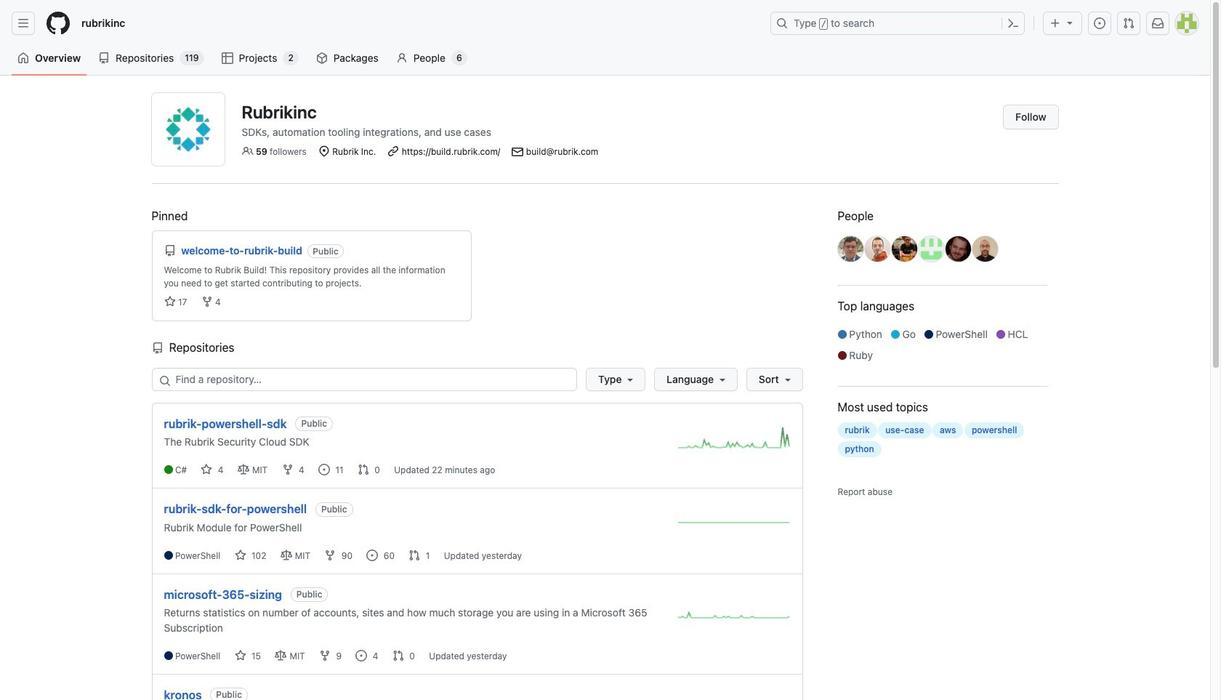 Task type: vqa. For each thing, say whether or not it's contained in the screenshot.
second Open issue element from the bottom
no



Task type: describe. For each thing, give the bounding box(es) containing it.
location image
[[318, 145, 330, 157]]

past year of activity element for third past year of activity image from the bottom of the page's git pull request icon
[[678, 427, 791, 452]]

law image
[[238, 464, 249, 476]]

1 past year of activity image from the top
[[678, 427, 791, 449]]

package image
[[316, 52, 328, 64]]

Follow rubrikinc submit
[[1003, 105, 1059, 129]]

person image
[[396, 52, 408, 64]]

past year of activity element for git pull request icon corresponding to past year of activity image corresponding to top issue opened icon
[[678, 512, 791, 538]]

command palette image
[[1008, 17, 1019, 29]]

homepage image
[[47, 12, 70, 35]]

fork image for top issue opened icon
[[325, 549, 336, 561]]

star image for fork icon corresponding to the bottommost issue opened icon
[[235, 650, 246, 662]]

mail image
[[512, 146, 524, 158]]

Find a repository… search field
[[152, 368, 577, 391]]

0 vertical spatial issue opened image
[[367, 549, 378, 561]]

forks image
[[201, 296, 213, 308]]

law image for fork icon corresponding to the bottommost issue opened icon star icon
[[275, 650, 287, 662]]

git pull request image for past year of activity image corresponding to top issue opened icon
[[409, 549, 421, 561]]

past year of activity image for top issue opened icon
[[678, 512, 791, 534]]

@leitzler image
[[865, 236, 890, 262]]

0 horizontal spatial issue opened image
[[319, 464, 330, 476]]

git pull request image for the bottommost issue opened icon past year of activity image
[[393, 650, 404, 662]]

plus image
[[1050, 17, 1062, 29]]



Task type: locate. For each thing, give the bounding box(es) containing it.
fork image for the bottommost issue opened icon
[[319, 650, 331, 662]]

1 vertical spatial issue opened image
[[319, 464, 330, 476]]

star image for top issue opened icon fork icon
[[235, 549, 246, 561]]

0 vertical spatial repo image
[[164, 245, 176, 257]]

3 past year of activity image from the top
[[678, 605, 791, 627]]

law image for star icon corresponding to top issue opened icon fork icon
[[281, 549, 292, 561]]

git pull request image
[[1123, 17, 1135, 29], [358, 464, 369, 476], [409, 549, 421, 561], [393, 650, 404, 662]]

triangle down image
[[1065, 17, 1076, 28]]

1 vertical spatial past year of activity image
[[678, 512, 791, 534]]

@rubrikinc image
[[152, 93, 224, 166]]

star image
[[235, 549, 246, 561], [235, 650, 246, 662]]

0 horizontal spatial repo image
[[152, 342, 163, 354]]

None search field
[[152, 368, 803, 391]]

past year of activity image for the bottommost issue opened icon
[[678, 605, 791, 627]]

past year of activity element
[[678, 427, 791, 452], [678, 512, 791, 538], [678, 605, 791, 631]]

0 vertical spatial past year of activity image
[[678, 427, 791, 449]]

search image
[[159, 375, 171, 387]]

1 vertical spatial repo image
[[152, 342, 163, 354]]

0 vertical spatial star image
[[235, 549, 246, 561]]

issue opened image
[[1094, 17, 1106, 29], [319, 464, 330, 476]]

0 vertical spatial issue opened image
[[1094, 17, 1106, 29]]

fork image
[[282, 464, 293, 476]]

1 vertical spatial fork image
[[319, 650, 331, 662]]

2 vertical spatial past year of activity element
[[678, 605, 791, 631]]

2 past year of activity element from the top
[[678, 512, 791, 538]]

0 vertical spatial law image
[[281, 549, 292, 561]]

home image
[[17, 52, 29, 64]]

notifications image
[[1152, 17, 1164, 29]]

2 past year of activity image from the top
[[678, 512, 791, 534]]

@johan3141592 image
[[973, 236, 998, 262]]

issue opened image right fork image on the bottom of page
[[319, 464, 330, 476]]

1 vertical spatial star image
[[235, 650, 246, 662]]

@pmilano1 image
[[838, 236, 863, 262]]

1 past year of activity element from the top
[[678, 427, 791, 452]]

2 vertical spatial past year of activity image
[[678, 605, 791, 627]]

1 vertical spatial past year of activity element
[[678, 512, 791, 538]]

repo image up the search image
[[152, 342, 163, 354]]

git pull request image for third past year of activity image from the bottom of the page
[[358, 464, 369, 476]]

@bmanesco image
[[946, 236, 971, 262]]

0 vertical spatial fork image
[[325, 549, 336, 561]]

2 star image from the top
[[235, 650, 246, 662]]

1 vertical spatial issue opened image
[[356, 650, 368, 662]]

repo image
[[98, 52, 110, 64]]

issue opened image right 'triangle down' icon
[[1094, 17, 1106, 29]]

3 past year of activity element from the top
[[678, 605, 791, 631]]

star image
[[201, 464, 213, 476]]

past year of activity element for the bottommost issue opened icon past year of activity image git pull request icon
[[678, 605, 791, 631]]

repo image
[[164, 245, 176, 257], [152, 342, 163, 354]]

past year of activity image
[[678, 427, 791, 449], [678, 512, 791, 534], [678, 605, 791, 627]]

link image
[[388, 145, 399, 157]]

1 vertical spatial law image
[[275, 650, 287, 662]]

repo image up stars image
[[164, 245, 176, 257]]

stars image
[[164, 296, 176, 308]]

people image
[[242, 145, 253, 157]]

@mtellin image
[[919, 236, 944, 262]]

fork image
[[325, 549, 336, 561], [319, 650, 331, 662]]

1 star image from the top
[[235, 549, 246, 561]]

law image
[[281, 549, 292, 561], [275, 650, 287, 662]]

issue opened image
[[367, 549, 378, 561], [356, 650, 368, 662]]

1 horizontal spatial repo image
[[164, 245, 176, 257]]

@draper1 image
[[892, 236, 917, 262]]

1 horizontal spatial issue opened image
[[1094, 17, 1106, 29]]

0 vertical spatial past year of activity element
[[678, 427, 791, 452]]

table image
[[221, 52, 233, 64]]



